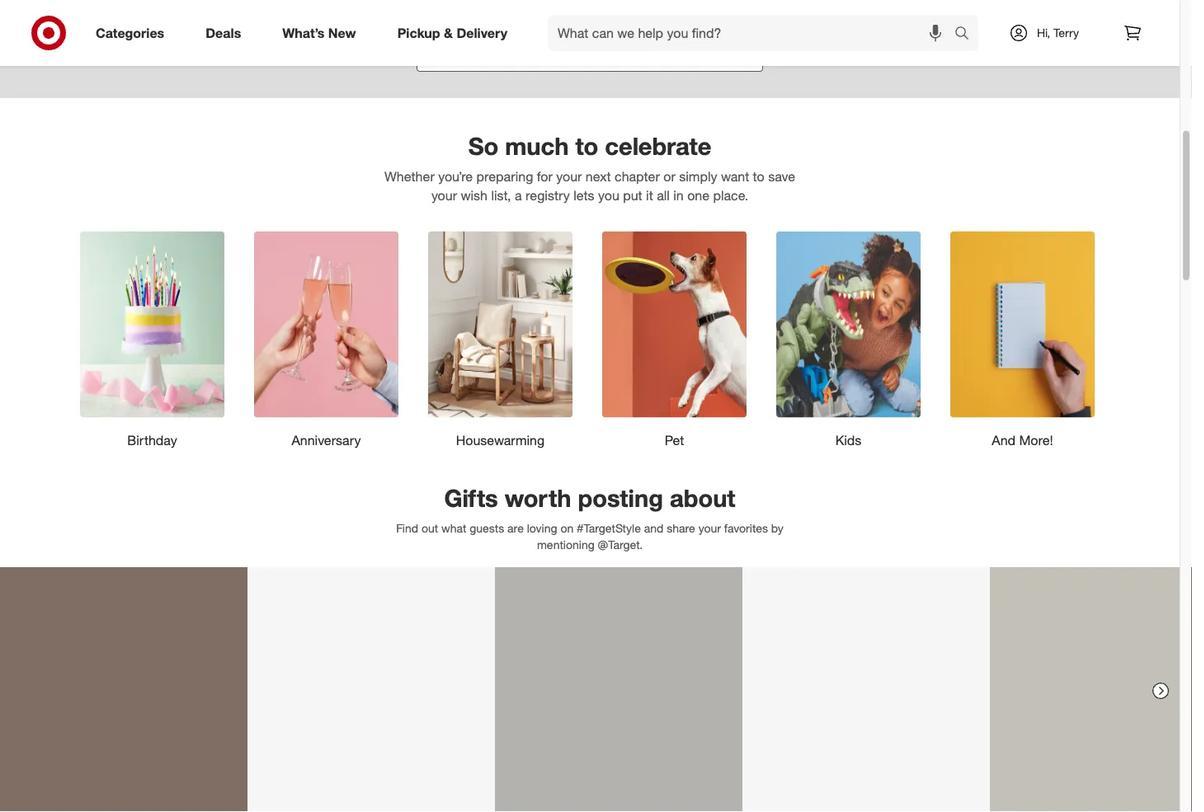 Task type: locate. For each thing, give the bounding box(es) containing it.
celebrate
[[605, 131, 711, 161]]

are
[[507, 522, 524, 536]]

it
[[646, 188, 653, 204]]

1 vertical spatial a
[[515, 188, 522, 204]]

you're
[[438, 169, 473, 185]]

1 vertical spatial to
[[753, 169, 765, 185]]

housewarming
[[456, 433, 545, 449]]

delivery
[[457, 25, 507, 41]]

more!
[[1019, 433, 1053, 449]]

1 horizontal spatial registry
[[588, 46, 632, 62]]

chapter
[[615, 169, 660, 185]]

place.
[[713, 188, 748, 204]]

to inside whether you're preparing for your next chapter or simply want to save your wish list, a registry lets you put it all in one place.
[[753, 169, 765, 185]]

1 vertical spatial your
[[431, 188, 457, 204]]

1 vertical spatial find
[[396, 522, 418, 536]]

to
[[575, 131, 598, 161], [753, 169, 765, 185]]

2 vertical spatial your
[[699, 522, 721, 536]]

0 horizontal spatial registry
[[526, 188, 570, 204]]

1 horizontal spatial your
[[556, 169, 582, 185]]

find a registry
[[548, 46, 632, 62]]

put
[[623, 188, 642, 204]]

your right share
[[699, 522, 721, 536]]

your
[[556, 169, 582, 185], [431, 188, 457, 204], [699, 522, 721, 536]]

your down you're
[[431, 188, 457, 204]]

out
[[422, 522, 438, 536]]

anniversary
[[292, 433, 361, 449]]

0 vertical spatial registry
[[588, 46, 632, 62]]

by
[[771, 522, 784, 536]]

0 horizontal spatial a
[[515, 188, 522, 204]]

pickup & delivery
[[397, 25, 507, 41]]

to left 'save'
[[753, 169, 765, 185]]

all
[[657, 188, 670, 204]]

categories
[[96, 25, 164, 41]]

1 horizontal spatial to
[[753, 169, 765, 185]]

terry
[[1054, 26, 1079, 40]]

to up next at top
[[575, 131, 598, 161]]

wish
[[461, 188, 488, 204]]

lets
[[574, 188, 595, 204]]

1 horizontal spatial find
[[548, 46, 573, 62]]

you
[[598, 188, 619, 204]]

next
[[586, 169, 611, 185]]

0 vertical spatial find
[[548, 46, 573, 62]]

1 horizontal spatial a
[[577, 46, 584, 62]]

on
[[561, 522, 574, 536]]

what's new link
[[268, 15, 377, 51]]

search
[[947, 26, 987, 43]]

2 horizontal spatial your
[[699, 522, 721, 536]]

find
[[548, 46, 573, 62], [396, 522, 418, 536]]

0 vertical spatial a
[[577, 46, 584, 62]]

your up lets
[[556, 169, 582, 185]]

and more!
[[992, 433, 1053, 449]]

registry
[[588, 46, 632, 62], [526, 188, 570, 204]]

much
[[505, 131, 569, 161]]

search button
[[947, 15, 987, 54]]

one
[[687, 188, 710, 204]]

preparing
[[477, 169, 533, 185]]

0 horizontal spatial to
[[575, 131, 598, 161]]

a
[[577, 46, 584, 62], [515, 188, 522, 204]]

simply
[[679, 169, 717, 185]]

0 horizontal spatial find
[[396, 522, 418, 536]]

1 vertical spatial registry
[[526, 188, 570, 204]]



Task type: describe. For each thing, give the bounding box(es) containing it.
birthday
[[127, 433, 177, 449]]

favorites
[[724, 522, 768, 536]]

hi,
[[1037, 26, 1051, 40]]

registry inside button
[[588, 46, 632, 62]]

in
[[673, 188, 684, 204]]

about
[[670, 484, 736, 514]]

posting
[[578, 484, 663, 514]]

a inside whether you're preparing for your next chapter or simply want to save your wish list, a registry lets you put it all in one place.
[[515, 188, 522, 204]]

and
[[644, 522, 664, 536]]

find inside gifts worth posting about find out what guests are loving on #targetstyle and share your favorites by mentioning @target.
[[396, 522, 418, 536]]

deals link
[[192, 15, 262, 51]]

registry inside whether you're preparing for your next chapter or simply want to save your wish list, a registry lets you put it all in one place.
[[526, 188, 570, 204]]

What can we help you find? suggestions appear below search field
[[548, 15, 959, 51]]

pickup
[[397, 25, 440, 41]]

what's new
[[282, 25, 356, 41]]

&
[[444, 25, 453, 41]]

pickup & delivery link
[[383, 15, 528, 51]]

for
[[537, 169, 553, 185]]

find inside button
[[548, 46, 573, 62]]

worth
[[505, 484, 571, 514]]

deals
[[206, 25, 241, 41]]

save
[[768, 169, 795, 185]]

your inside gifts worth posting about find out what guests are loving on #targetstyle and share your favorites by mentioning @target.
[[699, 522, 721, 536]]

@target.
[[598, 538, 643, 553]]

find a registry button
[[417, 36, 763, 72]]

so much to celebrate
[[468, 131, 711, 161]]

0 vertical spatial to
[[575, 131, 598, 161]]

or
[[664, 169, 676, 185]]

so
[[468, 131, 499, 161]]

0 vertical spatial your
[[556, 169, 582, 185]]

guests
[[470, 522, 504, 536]]

gifts worth posting about find out what guests are loving on #targetstyle and share your favorites by mentioning @target.
[[396, 484, 784, 553]]

gifts
[[444, 484, 498, 514]]

want
[[721, 169, 749, 185]]

share
[[667, 522, 695, 536]]

what's
[[282, 25, 325, 41]]

whether you're preparing for your next chapter or simply want to save your wish list, a registry lets you put it all in one place.
[[385, 169, 795, 204]]

pet
[[665, 433, 684, 449]]

whether
[[385, 169, 435, 185]]

loving
[[527, 522, 557, 536]]

list,
[[491, 188, 511, 204]]

and
[[992, 433, 1016, 449]]

what
[[441, 522, 466, 536]]

0 horizontal spatial your
[[431, 188, 457, 204]]

categories link
[[82, 15, 185, 51]]

kids
[[836, 433, 862, 449]]

a inside button
[[577, 46, 584, 62]]

mentioning
[[537, 538, 595, 553]]

new
[[328, 25, 356, 41]]

hi, terry
[[1037, 26, 1079, 40]]

#targetstyle
[[577, 522, 641, 536]]



Task type: vqa. For each thing, say whether or not it's contained in the screenshot.
out
yes



